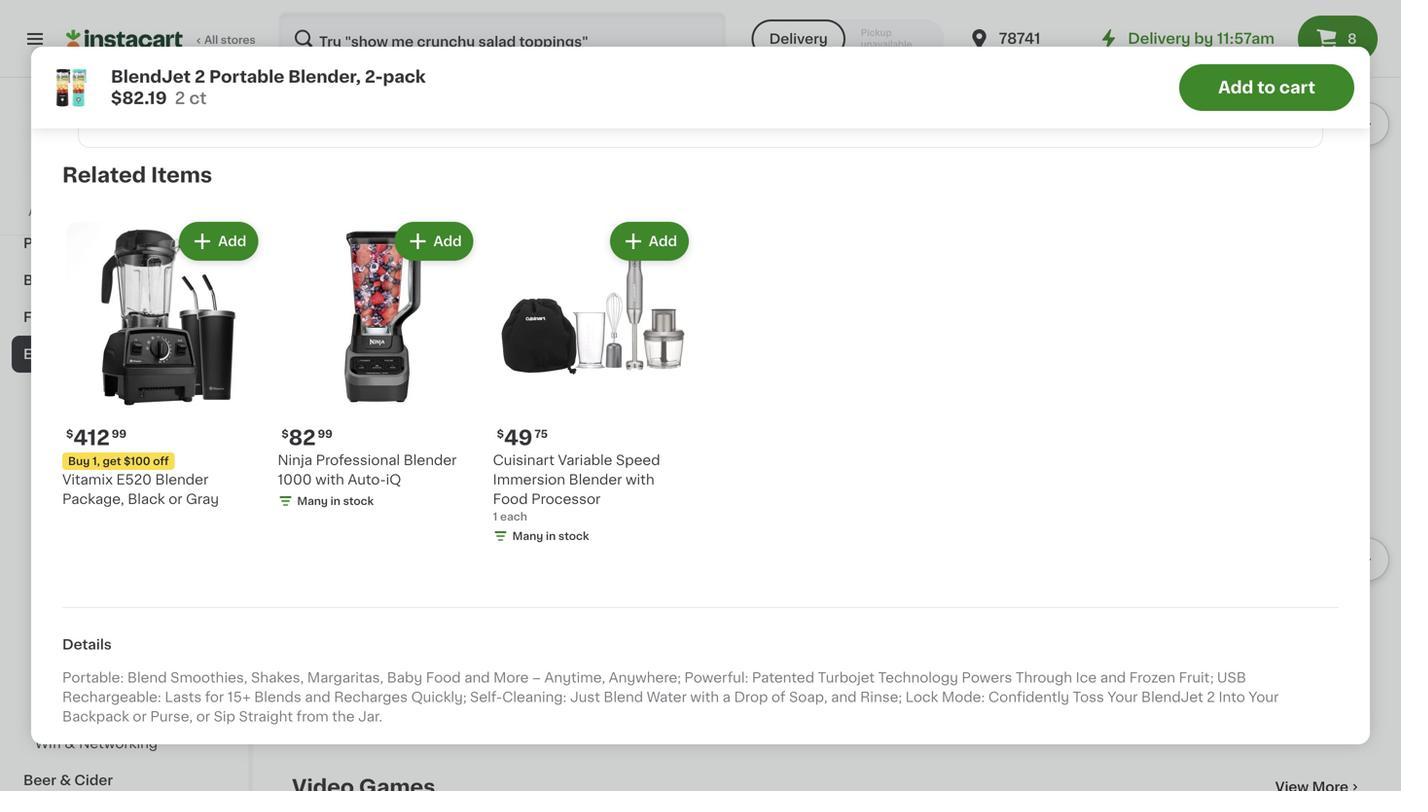 Task type: locate. For each thing, give the bounding box(es) containing it.
add to cart button
[[1180, 64, 1355, 111]]

many
[[122, 106, 153, 117], [312, 292, 342, 302], [297, 496, 328, 507], [513, 531, 544, 542], [529, 682, 560, 693]]

ninja
[[278, 454, 312, 467]]

food up the quickly;
[[426, 671, 461, 685]]

2 item carousel region from the top
[[292, 394, 1390, 745]]

blendjet 2 portable blender, 2-pack $82.19 2 ct
[[111, 69, 426, 107]]

1 horizontal spatial ct
[[189, 90, 207, 107]]

2 horizontal spatial blender
[[569, 473, 622, 487]]

with down the airpods
[[944, 659, 973, 673]]

with down professional at the bottom left
[[316, 473, 344, 487]]

food down immersion
[[493, 493, 528, 506]]

details
[[62, 638, 112, 652]]

1 vertical spatial home
[[35, 643, 77, 657]]

1 horizontal spatial 99
[[318, 429, 333, 440]]

product group containing 82
[[278, 218, 478, 513]]

audio down sp7r
[[1191, 679, 1230, 693]]

412
[[73, 428, 110, 448]]

0 horizontal spatial baby
[[23, 274, 60, 287]]

yamaha ats-1090 sound bar with built in subwoofer 1 each
[[292, 659, 485, 709]]

0 vertical spatial sound
[[415, 659, 459, 673]]

anywhere;
[[609, 671, 681, 685]]

1 horizontal spatial speaker
[[1196, 698, 1252, 712]]

& down vitamix
[[86, 495, 97, 509]]

1 vertical spatial item carousel region
[[292, 394, 1390, 745]]

blender down off
[[155, 473, 209, 487]]

2 horizontal spatial 1
[[944, 698, 948, 709]]

0 vertical spatial pack
[[176, 50, 209, 64]]

add
[[1219, 79, 1254, 96], [28, 207, 51, 218], [218, 234, 247, 248], [434, 234, 462, 248], [649, 234, 678, 248]]

to left the save
[[169, 207, 180, 218]]

1 horizontal spatial audio
[[1191, 679, 1230, 693]]

chargers
[[101, 495, 164, 509]]

and
[[465, 671, 490, 685], [1101, 671, 1126, 685], [305, 691, 331, 704], [831, 691, 857, 704]]

electronics down smart home & security
[[80, 643, 157, 657]]

& inside "link"
[[63, 163, 74, 176]]

blender inside the ninja professional blender 1000 with auto-iq
[[404, 454, 457, 467]]

audio up $ 82 99
[[292, 349, 355, 370]]

1 horizontal spatial or
[[169, 493, 183, 506]]

1 vertical spatial baby
[[387, 671, 423, 685]]

$ up cuisinart
[[497, 429, 504, 440]]

2 product group from the left
[[278, 218, 478, 513]]

smart home & security
[[35, 606, 196, 620]]

0 vertical spatial baby
[[23, 274, 60, 287]]

blender right professional at the bottom left
[[404, 454, 457, 467]]

3 product group from the left
[[493, 218, 693, 548]]

electronics down floral
[[23, 348, 103, 361]]

0 vertical spatial electronics
[[23, 348, 103, 361]]

1,
[[92, 456, 100, 467]]

seafood
[[77, 163, 136, 176]]

0 vertical spatial audio
[[292, 349, 355, 370]]

$ inside $ 82 99
[[282, 429, 289, 440]]

1 horizontal spatial blender,
[[288, 69, 361, 85]]

2 $ from the left
[[282, 429, 289, 440]]

0 horizontal spatial audio
[[292, 349, 355, 370]]

$ inside $ 49 75
[[497, 429, 504, 440]]

1 horizontal spatial pack
[[306, 235, 339, 249]]

& inside 'link'
[[116, 700, 127, 714]]

& down security
[[160, 643, 171, 657]]

to inside 'add to cart' button
[[1258, 79, 1276, 96]]

0 vertical spatial portable
[[180, 31, 237, 44]]

3 $ from the left
[[497, 429, 504, 440]]

fruit;
[[1179, 671, 1214, 685]]

speaker up (1.56k)
[[797, 679, 853, 693]]

sp7r
[[1184, 659, 1220, 673]]

& right meat
[[63, 163, 74, 176]]

home
[[80, 606, 121, 620], [35, 643, 77, 657]]

2 horizontal spatial blender,
[[431, 216, 487, 229]]

1 horizontal spatial food
[[493, 493, 528, 506]]

ninja professional blender 1000 with auto-iq
[[278, 454, 457, 487]]

0 horizontal spatial 1
[[292, 698, 297, 709]]

airpods
[[553, 640, 606, 654]]

each down powers
[[951, 698, 978, 709]]

product group containing 49
[[493, 218, 693, 548]]

1 vertical spatial electronics
[[80, 643, 157, 657]]

1 vertical spatial blendjet 2 portable blender, 2-pack
[[292, 216, 487, 249]]

2 vertical spatial blender,
[[431, 216, 487, 229]]

food inside portable: blend smoothies, shakes, margaritas, baby food and more – anytime, anywhere; powerful: patented turbojet technology powers through ice and frozen fruit; usb rechargeable: lasts for 15+ blends and recharges quickly; self-cleaning: just blend water with a drop of soap, and rinse; lock mode: confidently toss your blendjet 2 into your backpack or purse, or sip straight from the jar.
[[426, 671, 461, 685]]

cables & chargers link
[[12, 484, 237, 521]]

product group
[[62, 218, 262, 509], [278, 218, 478, 513], [493, 218, 693, 548]]

99 inside $ 82 99
[[318, 429, 333, 440]]

99 for 82
[[318, 429, 333, 440]]

with down 'speed'
[[626, 473, 655, 487]]

yamaha
[[292, 659, 346, 673]]

beer & cider link
[[12, 762, 237, 791]]

each inside airpods pro (2nd generation) with magsafe case (usb-c) with applecare+ included 1 each
[[951, 698, 978, 709]]

0 horizontal spatial costco
[[53, 207, 94, 218]]

0 vertical spatial 2-
[[162, 50, 176, 64]]

1 item carousel region from the top
[[292, 0, 1390, 317]]

& for candy
[[78, 200, 89, 213]]

2 add button from the left
[[397, 224, 472, 259]]

1 horizontal spatial delivery
[[1128, 32, 1191, 46]]

soundlink
[[765, 659, 837, 673]]

your
[[1108, 691, 1138, 704], [1249, 691, 1280, 704]]

75
[[535, 429, 548, 440]]

1 vertical spatial food
[[426, 671, 461, 685]]

smart home & security link
[[12, 595, 237, 632]]

0 vertical spatial speaker
[[797, 679, 853, 693]]

and right ice
[[1101, 671, 1126, 685]]

0 horizontal spatial food
[[426, 671, 461, 685]]

2 horizontal spatial pack
[[383, 69, 426, 85]]

each inside cuisinart variable speed immersion blender with food processor 1 each
[[500, 512, 528, 522]]

or left gray
[[169, 493, 183, 506]]

water
[[647, 691, 687, 704]]

soap,
[[789, 691, 828, 704]]

99 up buy 1, get $100 off
[[112, 429, 127, 440]]

1 horizontal spatial to
[[1258, 79, 1276, 96]]

1 $ from the left
[[66, 429, 73, 440]]

1 vertical spatial blender,
[[288, 69, 361, 85]]

1 horizontal spatial sound
[[1234, 679, 1278, 693]]

with left a
[[691, 691, 719, 704]]

1 horizontal spatial blend
[[604, 691, 644, 704]]

ct right $82.19
[[189, 90, 207, 107]]

with inside the ninja professional blender 1000 with auto-iq
[[316, 473, 344, 487]]

0 horizontal spatial (693)
[[174, 71, 203, 82]]

add button for 49
[[612, 224, 687, 259]]

99
[[112, 429, 127, 440], [318, 429, 333, 440]]

& right beer
[[60, 774, 71, 788]]

99 for 412
[[112, 429, 127, 440]]

2
[[168, 31, 176, 44], [195, 69, 205, 85], [102, 87, 109, 98], [175, 90, 185, 107], [358, 216, 366, 229], [1207, 691, 1216, 704]]

candy
[[92, 200, 139, 213]]

& left candy
[[78, 200, 89, 213]]

& up networking
[[116, 700, 127, 714]]

instacart logo image
[[66, 27, 183, 51]]

pets link
[[12, 225, 237, 262]]

ct up costco logo on the top of the page
[[112, 87, 123, 98]]

backpack
[[62, 710, 129, 724]]

home up appliances
[[35, 643, 77, 657]]

with inside foodsaver vacuum sealing system with handheld sealer attachment
[[565, 235, 594, 249]]

smart
[[35, 606, 76, 620]]

1 horizontal spatial home
[[80, 606, 121, 620]]

0 vertical spatial item carousel region
[[292, 0, 1390, 317]]

1 vertical spatial sound
[[1234, 679, 1278, 693]]

food inside cuisinart variable speed immersion blender with food processor 1 each
[[493, 493, 528, 506]]

kit
[[1256, 698, 1274, 712]]

0 horizontal spatial pack
[[176, 50, 209, 64]]

in right costco logo on the top of the page
[[155, 106, 165, 117]]

0 horizontal spatial 99
[[112, 429, 127, 440]]

electronics inside home electronics & appliances
[[80, 643, 157, 657]]

2 horizontal spatial each
[[951, 698, 978, 709]]

0 horizontal spatial blendjet 2 portable blender, 2-pack
[[102, 31, 237, 64]]

1 horizontal spatial bar
[[1281, 679, 1304, 693]]

usb
[[1218, 671, 1247, 685]]

None search field
[[278, 12, 727, 66]]

1 horizontal spatial blender
[[404, 454, 457, 467]]

blender for iq
[[404, 454, 457, 467]]

1 vertical spatial pack
[[383, 69, 426, 85]]

cleaning:
[[503, 691, 567, 704]]

1 right lock
[[944, 698, 948, 709]]

electronics inside electronics link
[[23, 348, 103, 361]]

1 horizontal spatial your
[[1249, 691, 1280, 704]]

baby
[[23, 274, 60, 287], [387, 671, 423, 685]]

blender down variable
[[569, 473, 622, 487]]

quickly;
[[411, 691, 467, 704]]

add for ninja professional blender 1000 with auto-iq
[[434, 234, 462, 248]]

or left sip in the bottom left of the page
[[196, 710, 210, 724]]

pack inside blendjet 2 portable blender, 2-pack $82.19 2 ct
[[383, 69, 426, 85]]

1090
[[377, 659, 411, 673]]

off
[[153, 456, 169, 467]]

0 vertical spatial food
[[493, 493, 528, 506]]

99 inside $ 412 99
[[112, 429, 127, 440]]

$ up ninja
[[282, 429, 289, 440]]

with inside cuisinart variable speed immersion blender with food processor 1 each
[[626, 473, 655, 487]]

2 vertical spatial 2-
[[292, 235, 306, 249]]

1 down with
[[292, 698, 297, 709]]

& for accessories
[[116, 700, 127, 714]]

blender inside vitamix e520 blender package, black or gray
[[155, 473, 209, 487]]

0 vertical spatial blender,
[[102, 50, 158, 64]]

baby up floral
[[23, 274, 60, 287]]

cider
[[74, 774, 113, 788]]

bar
[[462, 659, 485, 673], [1281, 679, 1304, 693]]

res
[[1161, 679, 1187, 693]]

1 horizontal spatial (693)
[[364, 257, 393, 267]]

powerful:
[[685, 671, 749, 685]]

99 right 82
[[318, 429, 333, 440]]

1 horizontal spatial add button
[[397, 224, 472, 259]]

0 horizontal spatial blend
[[127, 671, 167, 685]]

blendjet inside blendjet 2 portable blender, 2-pack $82.19 2 ct
[[111, 69, 191, 85]]

auto-
[[348, 473, 386, 487]]

0 vertical spatial costco
[[98, 145, 150, 159]]

with down high
[[1308, 679, 1337, 693]]

blendjet 2 portable blender, 2-pack
[[102, 31, 237, 64], [292, 216, 487, 249]]

home up details
[[80, 606, 121, 620]]

mode:
[[942, 691, 985, 704]]

to
[[1258, 79, 1276, 96], [169, 207, 180, 218]]

costco down view
[[53, 207, 94, 218]]

1 vertical spatial 2-
[[365, 69, 383, 85]]

bar down the channel
[[1281, 679, 1304, 693]]

delivery inside button
[[770, 32, 828, 46]]

2 horizontal spatial 2-
[[365, 69, 383, 85]]

lg sp7r 7.1 channel high res audio sound bar with rear speaker kit
[[1161, 659, 1337, 712]]

portable:
[[62, 671, 124, 685]]

floral link
[[12, 299, 237, 336]]

1 99 from the left
[[112, 429, 127, 440]]

0 horizontal spatial each
[[299, 698, 326, 709]]

1 horizontal spatial baby
[[387, 671, 423, 685]]

0 horizontal spatial blender,
[[102, 50, 158, 64]]

or up wifi & networking link
[[133, 710, 147, 724]]

bar up self-
[[462, 659, 485, 673]]

sound up subwoofer
[[415, 659, 459, 673]]

& for networking
[[65, 737, 76, 751]]

3 add button from the left
[[612, 224, 687, 259]]

black
[[128, 493, 165, 506]]

sip
[[214, 710, 235, 724]]

0 horizontal spatial product group
[[62, 218, 262, 509]]

more
[[494, 671, 529, 685]]

1 horizontal spatial $
[[282, 429, 289, 440]]

0 horizontal spatial ct
[[112, 87, 123, 98]]

1 product group from the left
[[62, 218, 262, 509]]

each up from
[[299, 698, 326, 709]]

0 vertical spatial to
[[1258, 79, 1276, 96]]

your down c) at the right bottom
[[1108, 691, 1138, 704]]

wifi
[[35, 737, 61, 751]]

0 horizontal spatial add button
[[181, 224, 256, 259]]

electronics link
[[12, 336, 237, 373]]

with up 'attachment'
[[565, 235, 594, 249]]

0 horizontal spatial $
[[66, 429, 73, 440]]

1 vertical spatial portable
[[209, 69, 285, 85]]

2 vertical spatial portable
[[369, 216, 427, 229]]

video games link
[[12, 410, 237, 447]]

item carousel region containing apple airpods (3rd generation)
[[292, 394, 1390, 745]]

video
[[35, 422, 74, 435]]

floral
[[23, 311, 62, 324]]

bar inside "yamaha ats-1090 sound bar with built in subwoofer 1 each"
[[462, 659, 485, 673]]

2 horizontal spatial or
[[196, 710, 210, 724]]

$ up the buy
[[66, 429, 73, 440]]

speaker down usb
[[1196, 698, 1252, 712]]

audio
[[292, 349, 355, 370], [1191, 679, 1230, 693]]

0 horizontal spatial blender
[[155, 473, 209, 487]]

meat & seafood link
[[12, 151, 237, 188]]

1 horizontal spatial blendjet 2 portable blender, 2-pack
[[292, 216, 487, 249]]

0 vertical spatial blend
[[127, 671, 167, 685]]

0 horizontal spatial your
[[1108, 691, 1138, 704]]

1 vertical spatial bar
[[1281, 679, 1304, 693]]

each down immersion
[[500, 512, 528, 522]]

1 horizontal spatial each
[[500, 512, 528, 522]]

1 vertical spatial speaker
[[1196, 698, 1252, 712]]

(3rd
[[609, 640, 637, 654]]

blend up computers & accessories on the bottom left of page
[[127, 671, 167, 685]]

electronics
[[23, 348, 103, 361], [80, 643, 157, 657]]

speed
[[616, 454, 661, 467]]

to left cart
[[1258, 79, 1276, 96]]

1 vertical spatial audio
[[1191, 679, 1230, 693]]

& right wifi
[[65, 737, 76, 751]]

or inside vitamix e520 blender package, black or gray
[[169, 493, 183, 506]]

2 horizontal spatial $
[[497, 429, 504, 440]]

baby right in
[[387, 671, 423, 685]]

wifi & networking
[[35, 737, 158, 751]]

speaker inside bose soundlink flex se bluetooth speaker
[[797, 679, 853, 693]]

0 horizontal spatial speaker
[[797, 679, 853, 693]]

blend
[[127, 671, 167, 685], [604, 691, 644, 704]]

cables
[[35, 495, 83, 509]]

blender,
[[102, 50, 158, 64], [288, 69, 361, 85], [431, 216, 487, 229]]

related
[[62, 165, 146, 185]]

home electronics & appliances link
[[12, 632, 237, 688]]

home inside home electronics & appliances
[[35, 643, 77, 657]]

1 inside airpods pro (2nd generation) with magsafe case (usb-c) with applecare+ included 1 each
[[944, 698, 948, 709]]

magsafe
[[976, 659, 1037, 673]]

costco up view pricing policy link
[[98, 145, 150, 159]]

your down the channel
[[1249, 691, 1280, 704]]

0 vertical spatial home
[[80, 606, 121, 620]]

(2nd
[[1027, 640, 1058, 654]]

1 horizontal spatial 1
[[493, 512, 498, 522]]

ct
[[112, 87, 123, 98], [189, 90, 207, 107]]

add for vitamix e520 blender package, black or gray
[[218, 234, 247, 248]]

1 horizontal spatial product group
[[278, 218, 478, 513]]

in down the ninja professional blender 1000 with auto-iq
[[331, 496, 341, 507]]

sound inside "yamaha ats-1090 sound bar with built in subwoofer 1 each"
[[415, 659, 459, 673]]

0 horizontal spatial delivery
[[770, 32, 828, 46]]

applecare+
[[976, 679, 1057, 693]]

sound
[[415, 659, 459, 673], [1234, 679, 1278, 693]]

pro
[[1000, 640, 1023, 654]]

item carousel region
[[292, 0, 1390, 317], [292, 394, 1390, 745]]

1 down immersion
[[493, 512, 498, 522]]

2 horizontal spatial product group
[[493, 218, 693, 548]]

rear
[[1161, 698, 1193, 712]]

blend down anywhere;
[[604, 691, 644, 704]]

sound up kit
[[1234, 679, 1278, 693]]

the
[[332, 710, 355, 724]]

0 horizontal spatial 2-
[[162, 50, 176, 64]]

0 horizontal spatial to
[[169, 207, 180, 218]]

& for seafood
[[63, 163, 74, 176]]

0 vertical spatial bar
[[462, 659, 485, 673]]

2 99 from the left
[[318, 429, 333, 440]]

1 your from the left
[[1108, 691, 1138, 704]]

0 horizontal spatial bar
[[462, 659, 485, 673]]

$ inside $ 412 99
[[66, 429, 73, 440]]

0 horizontal spatial home
[[35, 643, 77, 657]]

foodsaver vacuum sealing system with handheld sealer attachment
[[509, 216, 710, 268]]

$82.19
[[111, 90, 167, 107]]

1 vertical spatial to
[[169, 207, 180, 218]]



Task type: describe. For each thing, give the bounding box(es) containing it.
& for cider
[[60, 774, 71, 788]]

78741 button
[[968, 12, 1085, 66]]

iq
[[386, 473, 401, 487]]

service type group
[[752, 19, 945, 58]]

items
[[151, 165, 212, 185]]

with inside portable: blend smoothies, shakes, margaritas, baby food and more – anytime, anywhere; powerful: patented turbojet technology powers through ice and frozen fruit; usb rechargeable: lasts for 15+ blends and recharges quickly; self-cleaning: just blend water with a drop of soap, and rinse; lock mode: confidently toss your blendjet 2 into your backpack or purse, or sip straight from the jar.
[[691, 691, 719, 704]]

foodsaver vacuum sealing system with handheld sealer attachment button
[[509, 0, 711, 295]]

drop
[[734, 691, 768, 704]]

accessories
[[130, 700, 214, 714]]

baby link
[[12, 262, 237, 299]]

2 your from the left
[[1249, 691, 1280, 704]]

beer & cider
[[23, 774, 113, 788]]

in down generation)
[[562, 682, 572, 693]]

audio inside lg sp7r 7.1 channel high res audio sound bar with rear speaker kit
[[1191, 679, 1230, 693]]

video games
[[35, 422, 126, 435]]

just
[[570, 691, 600, 704]]

bluetooth
[[727, 679, 794, 693]]

add for cuisinart variable speed immersion blender with food processor
[[649, 234, 678, 248]]

lg
[[1161, 659, 1180, 673]]

generation)
[[509, 659, 591, 673]]

8 button
[[1299, 16, 1378, 62]]

computers & accessories
[[35, 700, 214, 714]]

bar inside lg sp7r 7.1 channel high res audio sound bar with rear speaker kit
[[1281, 679, 1304, 693]]

professional
[[316, 454, 400, 467]]

policy
[[136, 168, 170, 179]]

e520
[[116, 473, 152, 487]]

1 inside "yamaha ats-1090 sound bar with built in subwoofer 1 each"
[[292, 698, 297, 709]]

computers
[[35, 700, 112, 714]]

variable
[[558, 454, 613, 467]]

and up self-
[[465, 671, 490, 685]]

15+
[[228, 691, 251, 704]]

1 vertical spatial (693)
[[364, 257, 393, 267]]

each inside "yamaha ats-1090 sound bar with built in subwoofer 1 each"
[[299, 698, 326, 709]]

with right lock
[[944, 679, 973, 693]]

system
[[509, 235, 562, 249]]

wifi & networking link
[[12, 725, 237, 762]]

sound inside lg sp7r 7.1 channel high res audio sound bar with rear speaker kit
[[1234, 679, 1278, 693]]

add inside add costco membership to save link
[[28, 207, 51, 218]]

frozen
[[1130, 671, 1176, 685]]

in up audio link
[[345, 292, 355, 302]]

and down turbojet
[[831, 691, 857, 704]]

pricing
[[95, 168, 134, 179]]

powers
[[962, 671, 1013, 685]]

security
[[139, 606, 196, 620]]

0 vertical spatial blendjet 2 portable blender, 2-pack
[[102, 31, 237, 64]]

vitamix
[[62, 473, 113, 487]]

with
[[292, 679, 323, 693]]

generation)
[[1061, 640, 1141, 654]]

lg sp7r 7.1 channel high res audio sound bar with rear speaker kit button
[[1161, 402, 1363, 733]]

(usb-
[[1079, 659, 1120, 673]]

blender for gray
[[155, 473, 209, 487]]

blends
[[254, 691, 302, 704]]

add button for 82
[[397, 224, 472, 259]]

& inside home electronics & appliances
[[160, 643, 171, 657]]

food for processor
[[493, 493, 528, 506]]

$ for 49
[[497, 429, 504, 440]]

smoothies,
[[170, 671, 248, 685]]

toss
[[1073, 691, 1105, 704]]

snacks
[[23, 200, 74, 213]]

home electronics & appliances
[[35, 643, 171, 677]]

$ 82 99
[[282, 428, 333, 448]]

shakes,
[[251, 671, 304, 685]]

baby inside portable: blend smoothies, shakes, margaritas, baby food and more – anytime, anywhere; powerful: patented turbojet technology powers through ice and frozen fruit; usb rechargeable: lasts for 15+ blends and recharges quickly; self-cleaning: just blend water with a drop of soap, and rinse; lock mode: confidently toss your blendjet 2 into your backpack or purse, or sip straight from the jar.
[[387, 671, 423, 685]]

membership
[[96, 207, 166, 218]]

cameras
[[35, 458, 96, 472]]

snacks & candy link
[[12, 188, 237, 225]]

1 horizontal spatial 2-
[[292, 235, 306, 249]]

blendjet inside portable: blend smoothies, shakes, margaritas, baby food and more – anytime, anywhere; powerful: patented turbojet technology powers through ice and frozen fruit; usb rechargeable: lasts for 15+ blends and recharges quickly; self-cleaning: just blend water with a drop of soap, and rinse; lock mode: confidently toss your blendjet 2 into your backpack or purse, or sip straight from the jar.
[[1142, 691, 1204, 704]]

a
[[723, 691, 731, 704]]

delivery for delivery by 11:57am
[[1128, 32, 1191, 46]]

to inside add costco membership to save link
[[169, 207, 180, 218]]

cart
[[1280, 79, 1316, 96]]

1 inside cuisinart variable speed immersion blender with food processor 1 each
[[493, 512, 498, 522]]

household link
[[12, 77, 237, 114]]

with inside lg sp7r 7.1 channel high res audio sound bar with rear speaker kit
[[1308, 679, 1337, 693]]

handheld
[[597, 235, 664, 249]]

costco logo image
[[106, 101, 143, 138]]

and up from
[[305, 691, 331, 704]]

1 vertical spatial blend
[[604, 691, 644, 704]]

in
[[361, 679, 374, 693]]

11:57am
[[1218, 32, 1275, 46]]

processor
[[532, 493, 601, 506]]

product group containing 412
[[62, 218, 262, 509]]

package,
[[62, 493, 124, 506]]

2 ct
[[102, 87, 123, 98]]

rechargeable:
[[62, 691, 161, 704]]

1 add button from the left
[[181, 224, 256, 259]]

1 vertical spatial costco
[[53, 207, 94, 218]]

$ 49 75
[[497, 428, 548, 448]]

2 vertical spatial pack
[[306, 235, 339, 249]]

add costco membership to save
[[28, 207, 208, 218]]

appliances
[[35, 663, 111, 677]]

of
[[772, 691, 786, 704]]

anytime,
[[545, 671, 606, 685]]

blender inside cuisinart variable speed immersion blender with food processor 1 each
[[569, 473, 622, 487]]

computers & accessories link
[[12, 688, 237, 725]]

& left security
[[125, 606, 136, 620]]

apple
[[509, 640, 549, 654]]

view pricing policy
[[66, 168, 170, 179]]

home inside 'smart home & security' link
[[80, 606, 121, 620]]

stores
[[221, 35, 256, 45]]

from
[[297, 710, 329, 724]]

cameras link
[[12, 447, 237, 484]]

attachment
[[509, 255, 590, 268]]

by
[[1195, 32, 1214, 46]]

lasts
[[165, 691, 202, 704]]

$ 412 99
[[66, 428, 127, 448]]

2- inside blendjet 2 portable blender, 2-pack $82.19 2 ct
[[365, 69, 383, 85]]

portable inside blendjet 2 portable blender, 2-pack $82.19 2 ct
[[209, 69, 285, 85]]

blender, inside blendjet 2 portable blender, 2-pack $82.19 2 ct
[[288, 69, 361, 85]]

airpods pro (2nd generation) with magsafe case (usb-c) with applecare+ included 1 each
[[944, 640, 1141, 709]]

c)
[[1120, 659, 1136, 673]]

audio link
[[292, 348, 355, 371]]

food for and
[[426, 671, 461, 685]]

delivery for delivery
[[770, 32, 828, 46]]

view pricing policy link
[[66, 165, 182, 181]]

$ for 412
[[66, 429, 73, 440]]

ats-
[[349, 659, 377, 673]]

channel
[[1242, 659, 1299, 673]]

into
[[1219, 691, 1246, 704]]

in down processor
[[546, 531, 556, 542]]

included
[[1060, 679, 1120, 693]]

sealing
[[644, 216, 695, 229]]

all
[[204, 35, 218, 45]]

$100
[[124, 456, 151, 467]]

1 horizontal spatial costco
[[98, 145, 150, 159]]

add costco membership to save link
[[28, 204, 220, 220]]

& for chargers
[[86, 495, 97, 509]]

0 horizontal spatial or
[[133, 710, 147, 724]]

$ for 82
[[282, 429, 289, 440]]

buy 1, get $100 off
[[68, 456, 169, 467]]

ct inside blendjet 2 portable blender, 2-pack $82.19 2 ct
[[189, 90, 207, 107]]

meat & seafood
[[23, 163, 136, 176]]

household
[[23, 89, 100, 102]]

0 vertical spatial (693)
[[174, 71, 203, 82]]

add inside 'add to cart' button
[[1219, 79, 1254, 96]]

2 inside item carousel region
[[358, 216, 366, 229]]

cuisinart variable speed immersion blender with food processor 1 each
[[493, 454, 661, 522]]

cables & chargers
[[35, 495, 164, 509]]

2 inside portable: blend smoothies, shakes, margaritas, baby food and more – anytime, anywhere; powerful: patented turbojet technology powers through ice and frozen fruit; usb rechargeable: lasts for 15+ blends and recharges quickly; self-cleaning: just blend water with a drop of soap, and rinse; lock mode: confidently toss your blendjet 2 into your backpack or purse, or sip straight from the jar.
[[1207, 691, 1216, 704]]

view
[[66, 168, 93, 179]]

delivery by 11:57am
[[1128, 32, 1275, 46]]

item carousel region containing blendjet 2 portable blender, 2-pack
[[292, 0, 1390, 317]]

baby inside baby link
[[23, 274, 60, 287]]

speaker inside lg sp7r 7.1 channel high res audio sound bar with rear speaker kit
[[1196, 698, 1252, 712]]

delivery button
[[752, 19, 846, 58]]

82
[[289, 428, 316, 448]]



Task type: vqa. For each thing, say whether or not it's contained in the screenshot.
rightmost Christmas Apparel & Jewelry link
no



